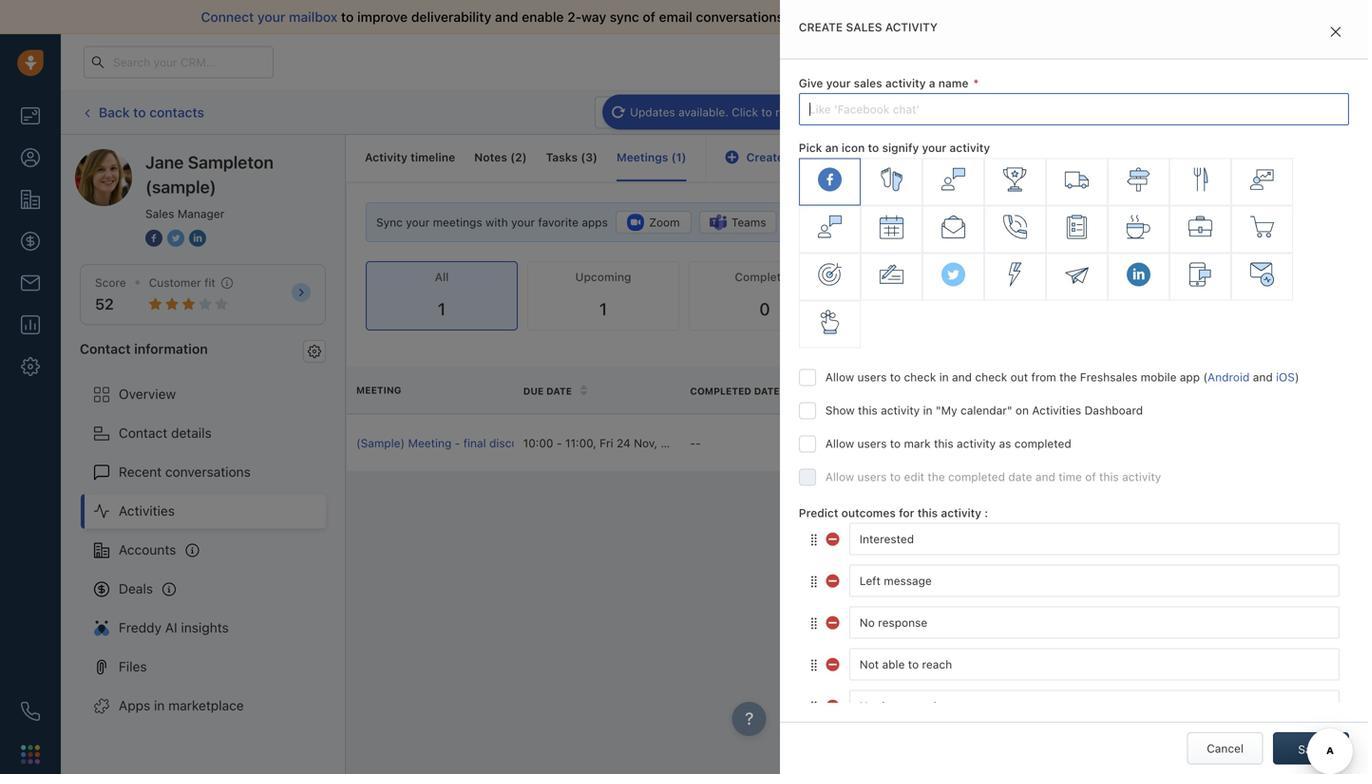 Task type: locate. For each thing, give the bounding box(es) containing it.
1 vertical spatial activities
[[119, 503, 175, 519]]

favorite
[[538, 216, 579, 229]]

connect for connect apps
[[1131, 271, 1176, 284]]

1
[[676, 151, 682, 164], [438, 299, 446, 319], [600, 299, 607, 319]]

meeting up (sample) at the bottom of the page
[[356, 385, 401, 396]]

0 horizontal spatial of
[[643, 9, 656, 25]]

calendar
[[1063, 216, 1111, 229]]

check
[[904, 370, 936, 384], [975, 370, 1008, 384]]

1 vertical spatial contact
[[119, 425, 168, 441]]

meeting
[[1294, 271, 1338, 284]]

files
[[119, 659, 147, 675]]

1 horizontal spatial apps
[[1179, 271, 1205, 284]]

2 horizontal spatial date
[[1009, 470, 1032, 483]]

apps right favorite
[[582, 216, 608, 229]]

of right time
[[1085, 470, 1096, 483]]

0 vertical spatial the
[[1060, 370, 1077, 384]]

freddy
[[119, 620, 162, 636]]

( inside tab panel
[[1204, 370, 1208, 384]]

1 vertical spatial users
[[858, 437, 887, 450]]

0 horizontal spatial check
[[904, 370, 936, 384]]

task
[[905, 106, 929, 119]]

( right notes
[[510, 151, 515, 164]]

3 minus filled image from the top
[[826, 697, 842, 713]]

activity
[[365, 151, 408, 164]]

app
[[1180, 370, 1200, 384]]

to left edit on the right bottom
[[890, 470, 901, 483]]

date right due
[[546, 386, 572, 397]]

your right all
[[854, 9, 882, 25]]

) right tasks
[[593, 151, 598, 164]]

1 horizontal spatial date
[[754, 386, 780, 397]]

activity left the :
[[941, 506, 982, 520]]

out
[[1011, 370, 1028, 384]]

contact for contact information
[[80, 341, 131, 357]]

date down --
[[1009, 470, 1032, 483]]

notes
[[474, 151, 507, 164]]

) right meetings
[[682, 151, 687, 164]]

twitter circled image
[[167, 228, 184, 249]]

notes ( 2 )
[[474, 151, 527, 164]]

predict outcomes for this activity :
[[799, 506, 988, 520]]

1 horizontal spatial of
[[1085, 470, 1096, 483]]

as
[[999, 437, 1012, 450]]

discussion
[[489, 436, 546, 450]]

None text field
[[849, 690, 1340, 723]]

completed
[[735, 270, 795, 284], [690, 386, 752, 397]]

Search your CRM... text field
[[84, 46, 274, 78]]

None text field
[[849, 523, 1340, 555], [849, 565, 1340, 597], [849, 607, 1340, 639], [849, 649, 1340, 681], [849, 523, 1340, 555], [849, 565, 1340, 597], [849, 607, 1340, 639], [849, 649, 1340, 681]]

show
[[826, 404, 855, 417]]

( for 3
[[581, 151, 586, 164]]

activities
[[1032, 404, 1082, 417], [119, 503, 175, 519]]

meeting left final
[[408, 436, 452, 450]]

minus filled image for second ui drag handle 'icon' from the top of the tab panel containing create sales activity
[[826, 572, 842, 587]]

and
[[495, 9, 518, 25], [952, 370, 972, 384], [1253, 370, 1273, 384], [1036, 470, 1056, 483]]

1 vertical spatial minus filled image
[[826, 614, 842, 629]]

time
[[1059, 470, 1082, 483]]

activities up accounts
[[119, 503, 175, 519]]

( right meetings
[[671, 151, 676, 164]]

to right back
[[133, 104, 146, 120]]

to right click
[[762, 105, 772, 119]]

Give your sales activity a name text field
[[799, 93, 1349, 126]]

phone image
[[21, 702, 40, 721]]

activity down name
[[950, 141, 990, 155]]

ui drag handle image
[[809, 533, 820, 547], [809, 575, 820, 589], [809, 617, 820, 630], [809, 659, 820, 672], [809, 701, 820, 714]]

11:00,
[[565, 436, 597, 450]]

tab panel containing create sales activity
[[780, 0, 1368, 774]]

0 vertical spatial contact
[[80, 341, 131, 357]]

completed for completed date
[[690, 386, 752, 397]]

activity down task button
[[864, 151, 905, 164]]

completed right as on the bottom right of the page
[[1015, 437, 1072, 450]]

completed up the :
[[948, 470, 1005, 483]]

0 vertical spatial minus filled image
[[826, 572, 842, 587]]

minus filled image for first ui drag handle 'icon'
[[826, 530, 842, 545]]

0 horizontal spatial connect
[[201, 9, 254, 25]]

( for 2
[[510, 151, 515, 164]]

users for check
[[858, 370, 887, 384]]

your
[[258, 9, 285, 25], [854, 9, 882, 25], [826, 76, 851, 90], [922, 141, 947, 155], [406, 216, 430, 229], [511, 216, 535, 229]]

allow left john
[[826, 437, 854, 450]]

contact up recent
[[119, 425, 168, 441]]

4 - from the left
[[696, 436, 701, 450]]

2 vertical spatial allow
[[826, 470, 854, 483]]

dialog
[[780, 0, 1368, 774]]

1 horizontal spatial check
[[975, 370, 1008, 384]]

linkedin circled image
[[189, 228, 206, 249]]

conversations.
[[696, 9, 788, 25]]

3 allow from the top
[[826, 470, 854, 483]]

2 allow from the top
[[826, 437, 854, 450]]

back to contacts link
[[80, 98, 205, 128]]

activities down "allow users to check in and check out from the freshsales mobile app ( android and ios )" on the right of the page
[[1032, 404, 1082, 417]]

users up john
[[858, 370, 887, 384]]

0 vertical spatial connect
[[201, 9, 254, 25]]

2 ui drag handle image from the top
[[809, 575, 820, 589]]

google calendar button
[[989, 211, 1122, 234]]

back to contacts
[[99, 104, 204, 120]]

minus filled image for third ui drag handle 'icon'
[[826, 614, 842, 629]]

the left deal
[[584, 436, 601, 450]]

manager
[[178, 207, 225, 220]]

0 vertical spatial meeting
[[356, 385, 401, 396]]

pick
[[799, 141, 822, 155]]

0 vertical spatial users
[[858, 370, 887, 384]]

10:00
[[523, 436, 554, 450]]

check left out
[[975, 370, 1008, 384]]

your left mailbox
[[258, 9, 285, 25]]

freshsales
[[1080, 370, 1138, 384]]

facebook circled image
[[145, 228, 163, 249]]

0 vertical spatial apps
[[582, 216, 608, 229]]

from
[[1032, 370, 1056, 384]]

1 ui drag handle image from the top
[[809, 533, 820, 547]]

your right with
[[511, 216, 535, 229]]

jane
[[145, 152, 184, 172]]

) right android link
[[1295, 370, 1300, 384]]

cancel button
[[1188, 733, 1264, 765]]

the right from
[[1060, 370, 1077, 384]]

2
[[515, 151, 522, 164]]

minus filled image for fourth ui drag handle 'icon' from the top of the tab panel containing create sales activity
[[826, 656, 842, 671]]

completed date
[[690, 386, 780, 397]]

2 check from the left
[[975, 370, 1008, 384]]

1 vertical spatial of
[[1085, 470, 1096, 483]]

1 down "all"
[[438, 299, 446, 319]]

email image
[[1180, 54, 1194, 70]]

"my
[[936, 404, 958, 417]]

1 horizontal spatial 1
[[600, 299, 607, 319]]

1 users from the top
[[858, 370, 887, 384]]

contact details
[[119, 425, 212, 441]]

due
[[523, 386, 544, 397]]

users
[[858, 370, 887, 384], [858, 437, 887, 450], [858, 470, 887, 483]]

john smith
[[857, 436, 918, 450]]

improve
[[357, 9, 408, 25]]

recent
[[119, 464, 162, 480]]

contacts
[[149, 104, 204, 120]]

check up the "my on the bottom
[[904, 370, 936, 384]]

date down 0
[[754, 386, 780, 397]]

tasks
[[546, 151, 578, 164]]

mark
[[904, 437, 931, 450]]

on
[[1016, 404, 1029, 417]]

1 allow from the top
[[826, 370, 854, 384]]

1 minus filled image from the top
[[826, 572, 842, 587]]

activity down ends
[[886, 76, 926, 90]]

0 horizontal spatial 1
[[438, 299, 446, 319]]

none text field inside tab panel
[[849, 690, 1340, 723]]

2 horizontal spatial 1
[[676, 151, 682, 164]]

apps
[[582, 216, 608, 229], [1179, 271, 1205, 284]]

0 vertical spatial activities
[[1032, 404, 1082, 417]]

2 vertical spatial minus filled image
[[826, 697, 842, 713]]

sms
[[800, 106, 825, 119]]

minus filled image for 5th ui drag handle 'icon' from the top
[[826, 697, 842, 713]]

conversations
[[165, 464, 251, 480]]

0 horizontal spatial the
[[584, 436, 601, 450]]

updates available. click to refresh.
[[630, 105, 817, 119]]

1 vertical spatial minus filled image
[[826, 656, 842, 671]]

21
[[936, 56, 947, 68]]

1 - from the left
[[455, 436, 460, 450]]

to left mark
[[890, 437, 901, 450]]

0 vertical spatial minus filled image
[[826, 530, 842, 545]]

allow for allow users to check in and check out from the freshsales mobile app ( android and ios )
[[826, 370, 854, 384]]

tab panel
[[780, 0, 1368, 774]]

users left mark
[[858, 437, 887, 450]]

2 minus filled image from the top
[[826, 614, 842, 629]]

( right tasks
[[581, 151, 586, 164]]

0 vertical spatial completed
[[735, 270, 795, 284]]

sales
[[145, 207, 174, 220]]

insights
[[181, 620, 229, 636]]

and left ios
[[1253, 370, 1273, 384]]

1 vertical spatial the
[[584, 436, 601, 450]]

1 horizontal spatial the
[[928, 470, 945, 483]]

2 minus filled image from the top
[[826, 656, 842, 671]]

dialog containing create sales activity
[[780, 0, 1368, 774]]

1 horizontal spatial connect
[[1131, 271, 1176, 284]]

call button
[[672, 96, 730, 129]]

allow up predict
[[826, 470, 854, 483]]

nov,
[[634, 436, 658, 450]]

signify
[[882, 141, 919, 155]]

3 users from the top
[[858, 470, 887, 483]]

2 vertical spatial the
[[928, 470, 945, 483]]

of
[[643, 9, 656, 25], [1085, 470, 1096, 483]]

1 vertical spatial allow
[[826, 437, 854, 450]]

updates available. click to refresh. link
[[603, 95, 827, 130]]

connect apps button
[[1101, 261, 1234, 294], [1101, 261, 1234, 294]]

the right edit on the right bottom
[[928, 470, 945, 483]]

) right notes
[[522, 151, 527, 164]]

email button
[[595, 96, 662, 129]]

minus filled image
[[826, 572, 842, 587], [826, 656, 842, 671]]

1 horizontal spatial completed
[[1015, 437, 1072, 450]]

( right app on the top right of page
[[1204, 370, 1208, 384]]

dashboard
[[1085, 404, 1143, 417]]

users down john
[[858, 470, 887, 483]]

of right sync
[[643, 9, 656, 25]]

3
[[586, 151, 593, 164]]

1 right meetings
[[676, 151, 682, 164]]

smith
[[887, 436, 918, 450]]

(sample)
[[145, 177, 216, 197]]

tasks ( 3 )
[[546, 151, 598, 164]]

ios link
[[1276, 370, 1295, 384]]

in left the "my on the bottom
[[923, 404, 933, 417]]

allow users to edit the completed date and time of this activity
[[826, 470, 1161, 483]]

1 vertical spatial completed
[[690, 386, 752, 397]]

connect your mailbox to improve deliverability and enable 2-way sync of email conversations. import all your sales data
[[201, 9, 950, 25]]

allow
[[826, 370, 854, 384], [826, 437, 854, 450], [826, 470, 854, 483]]

of inside tab panel
[[1085, 470, 1096, 483]]

5 ui drag handle image from the top
[[809, 701, 820, 714]]

1 vertical spatial meeting
[[408, 436, 452, 450]]

call
[[700, 106, 721, 119]]

calendly
[[817, 216, 863, 229]]

allow up show
[[826, 370, 854, 384]]

10:00 - 11:00, fri 24 nov, 2023 --
[[523, 436, 701, 450]]

2 users from the top
[[858, 437, 887, 450]]

)
[[522, 151, 527, 164], [593, 151, 598, 164], [682, 151, 687, 164], [1295, 370, 1300, 384]]

contact down the '52' button
[[80, 341, 131, 357]]

1 vertical spatial completed
[[948, 470, 1005, 483]]

add meeting
[[1270, 271, 1338, 284]]

to right mailbox
[[341, 9, 354, 25]]

2 vertical spatial users
[[858, 470, 887, 483]]

0 horizontal spatial completed
[[948, 470, 1005, 483]]

1 vertical spatial apps
[[1179, 271, 1205, 284]]

trial
[[875, 56, 894, 68]]

0 vertical spatial allow
[[826, 370, 854, 384]]

activity left as on the bottom right of the page
[[957, 437, 996, 450]]

teams
[[732, 216, 766, 229]]

1 down upcoming
[[600, 299, 607, 319]]

in left 21
[[924, 56, 933, 68]]

1 minus filled image from the top
[[826, 530, 842, 545]]

0 horizontal spatial date
[[546, 386, 572, 397]]

in up the "my on the bottom
[[940, 370, 949, 384]]

minus filled image
[[826, 530, 842, 545], [826, 614, 842, 629], [826, 697, 842, 713]]

1 vertical spatial connect
[[1131, 271, 1176, 284]]

apps left add
[[1179, 271, 1205, 284]]

all
[[435, 270, 449, 284]]

date for due date
[[546, 386, 572, 397]]



Task type: describe. For each thing, give the bounding box(es) containing it.
) for meetings ( 1 )
[[682, 151, 687, 164]]

for
[[899, 506, 915, 520]]

ai
[[165, 620, 177, 636]]

save button
[[1273, 733, 1349, 765]]

overview
[[119, 386, 176, 402]]

(sample) meeting - final discussion about the deal link
[[356, 435, 627, 451]]

( for 1
[[671, 151, 676, 164]]

1 horizontal spatial meeting
[[408, 436, 452, 450]]

your trial ends in 21 days
[[849, 56, 973, 68]]

recent conversations
[[119, 464, 251, 480]]

deliverability
[[411, 9, 492, 25]]

) for tasks ( 3 )
[[593, 151, 598, 164]]

freshworks switcher image
[[21, 745, 40, 764]]

email
[[623, 106, 652, 119]]

icon
[[842, 141, 865, 155]]

office 365
[[914, 216, 971, 229]]

android
[[1208, 370, 1250, 384]]

1 check from the left
[[904, 370, 936, 384]]

sales right pick
[[832, 151, 861, 164]]

and left time
[[1036, 470, 1056, 483]]

your right give
[[826, 76, 851, 90]]

connect apps
[[1131, 271, 1205, 284]]

available.
[[679, 105, 729, 119]]

contact information
[[80, 341, 208, 357]]

this right mark
[[934, 437, 954, 450]]

2 horizontal spatial the
[[1060, 370, 1077, 384]]

allow users to check in and check out from the freshsales mobile app ( android and ios )
[[826, 370, 1300, 384]]

name
[[939, 76, 969, 90]]

1 horizontal spatial activities
[[1032, 404, 1082, 417]]

5 - from the left
[[1024, 436, 1030, 450]]

create custom sales activity
[[747, 151, 905, 164]]

score
[[95, 276, 126, 289]]

:
[[985, 506, 988, 520]]

2023
[[661, 436, 689, 450]]

give
[[799, 76, 823, 90]]

3 - from the left
[[690, 436, 696, 450]]

import
[[792, 9, 833, 25]]

john
[[857, 436, 883, 450]]

this right time
[[1100, 470, 1119, 483]]

this right for
[[918, 506, 938, 520]]

) inside tab panel
[[1295, 370, 1300, 384]]

accounts
[[119, 542, 176, 558]]

apps in marketplace
[[119, 698, 244, 714]]

add
[[1270, 271, 1291, 284]]

sales down your
[[854, 76, 882, 90]]

deal
[[604, 436, 627, 450]]

date for completed date
[[754, 386, 780, 397]]

way
[[582, 9, 606, 25]]

0 horizontal spatial apps
[[582, 216, 608, 229]]

google calendar
[[1022, 216, 1111, 229]]

activity right time
[[1122, 470, 1161, 483]]

activity up smith
[[881, 404, 920, 417]]

to inside 'updates available. click to refresh.' link
[[762, 105, 772, 119]]

to right icon
[[868, 141, 879, 155]]

allow for allow users to edit the completed date and time of this activity
[[826, 470, 854, 483]]

to up smith
[[890, 370, 901, 384]]

users for mark
[[858, 437, 887, 450]]

show this activity in "my calendar" on activities dashboard
[[826, 404, 1143, 417]]

meetings
[[433, 216, 482, 229]]

0 horizontal spatial activities
[[119, 503, 175, 519]]

days
[[950, 56, 973, 68]]

due date
[[523, 386, 572, 397]]

2 - from the left
[[557, 436, 562, 450]]

information
[[134, 341, 208, 357]]

52
[[95, 295, 114, 313]]

jane sampleton (sample)
[[145, 152, 274, 197]]

1 for all
[[438, 299, 446, 319]]

enable
[[522, 9, 564, 25]]

allow for allow users to mark this activity as completed
[[826, 437, 854, 450]]

your
[[849, 56, 872, 68]]

your right sync
[[406, 216, 430, 229]]

task button
[[876, 96, 940, 129]]

contact for contact details
[[119, 425, 168, 441]]

sales left data
[[886, 9, 918, 25]]

52 button
[[95, 295, 114, 313]]

apps
[[119, 698, 150, 714]]

activity timeline
[[365, 151, 455, 164]]

and up the "my on the bottom
[[952, 370, 972, 384]]

fri
[[600, 436, 613, 450]]

give your sales activity a name
[[799, 76, 969, 90]]

pick an icon to signify your activity
[[799, 141, 990, 155]]

create
[[747, 151, 784, 164]]

) for notes ( 2 )
[[522, 151, 527, 164]]

zoom
[[649, 216, 680, 229]]

to inside back to contacts 'link'
[[133, 104, 146, 120]]

connect for connect your mailbox to improve deliverability and enable 2-way sync of email conversations. import all your sales data
[[201, 9, 254, 25]]

create custom sales activity link
[[725, 151, 905, 164]]

an
[[825, 141, 839, 155]]

in right apps at the left
[[154, 698, 165, 714]]

3 ui drag handle image from the top
[[809, 617, 820, 630]]

create
[[799, 20, 843, 34]]

details
[[171, 425, 212, 441]]

connect your mailbox link
[[201, 9, 341, 25]]

date inside tab panel
[[1009, 470, 1032, 483]]

0 vertical spatial completed
[[1015, 437, 1072, 450]]

0 vertical spatial of
[[643, 9, 656, 25]]

0
[[760, 299, 770, 319]]

365
[[950, 216, 971, 229]]

activity up your trial ends in 21 days
[[886, 20, 938, 34]]

0 horizontal spatial meeting
[[356, 385, 401, 396]]

deals
[[119, 581, 153, 597]]

save
[[1299, 743, 1324, 756]]

1 for upcoming
[[600, 299, 607, 319]]

(sample) meeting - final discussion about the deal
[[356, 436, 627, 450]]

calendly button
[[784, 211, 874, 234]]

updates
[[630, 105, 675, 119]]

email
[[659, 9, 693, 25]]

meetings ( 1 )
[[617, 151, 687, 164]]

predict
[[799, 506, 839, 520]]

users for edit
[[858, 470, 887, 483]]

and left enable
[[495, 9, 518, 25]]

(sample)
[[356, 436, 405, 450]]

6 - from the left
[[1030, 436, 1035, 450]]

fit
[[204, 276, 216, 289]]

score 52
[[95, 276, 126, 313]]

custom
[[787, 151, 829, 164]]

upcoming
[[575, 270, 631, 284]]

customer
[[149, 276, 201, 289]]

explore
[[1009, 55, 1051, 68]]

refresh.
[[776, 105, 817, 119]]

this right show
[[858, 404, 878, 417]]

mailbox
[[289, 9, 338, 25]]

phone element
[[11, 693, 49, 731]]

mng settings image
[[308, 345, 321, 358]]

add meeting button
[[1243, 261, 1348, 294]]

completed for completed
[[735, 270, 795, 284]]

office
[[914, 216, 947, 229]]

plans
[[1054, 55, 1083, 68]]

sales up your
[[846, 20, 882, 34]]

4 ui drag handle image from the top
[[809, 659, 820, 672]]

your right signify
[[922, 141, 947, 155]]



Task type: vqa. For each thing, say whether or not it's contained in the screenshot.
rightmost the your
no



